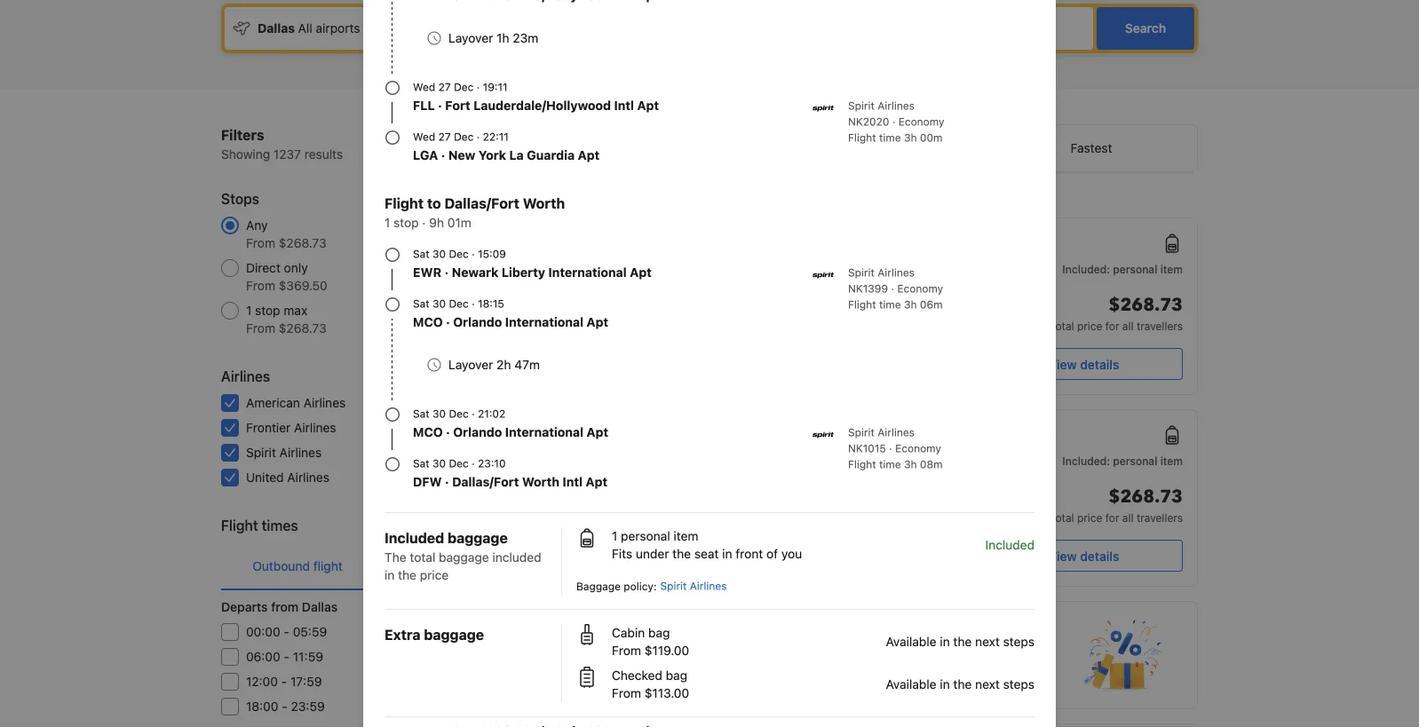 Task type: describe. For each thing, give the bounding box(es) containing it.
price for 1st view details button from the top
[[1077, 320, 1102, 332]]

checked bag from $113.00
[[612, 668, 689, 701]]

flight for outbound flight
[[313, 559, 343, 574]]

trip
[[629, 619, 648, 631]]

details for 1st view details button from the top
[[1080, 357, 1119, 372]]

united
[[246, 470, 284, 485]]

savings
[[651, 619, 689, 631]]

worth inside the flight to dallas/fort worth 1 stop · 9h 01m
[[523, 195, 565, 212]]

in up participating
[[940, 634, 950, 649]]

427
[[504, 470, 527, 485]]

economy for fort lauderdale/hollywood intl apt
[[898, 115, 944, 128]]

newark
[[452, 265, 498, 280]]

seat
[[694, 547, 719, 561]]

direct
[[246, 261, 281, 275]]

lauderdale/hollywood
[[473, 98, 611, 113]]

12:00 - 17:59
[[246, 674, 322, 689]]

outbound flight
[[252, 559, 343, 574]]

there
[[669, 189, 696, 202]]

1 vertical spatial spirit airlines
[[577, 477, 644, 489]]

spirit airlines nk2020 · economy flight time 3h 00m
[[848, 99, 944, 144]]

dec for sat 30 dec · 15:09 ewr · newark liberty international apt
[[449, 248, 469, 260]]

sat for sat 30 dec · 21:02 mco · orlando international apt
[[413, 408, 429, 420]]

layover for layover 2h 47m
[[448, 357, 493, 372]]

23m
[[513, 31, 538, 45]]

1152
[[500, 303, 527, 318]]

. for 15:09
[[661, 525, 664, 537]]

available for from $113.00
[[886, 677, 936, 692]]

included baggage the total baggage included in the price
[[385, 530, 541, 583]]

27 for fort
[[438, 81, 451, 93]]

airlines up frontier airlines
[[303, 396, 346, 410]]

30 for sat 30 dec · 15:09 ewr · newark liberty international apt
[[432, 248, 446, 260]]

baggage for extra
[[424, 627, 484, 643]]

dallas/fort inside the flight to dallas/fort worth 1 stop · 9h 01m
[[444, 195, 519, 212]]

layover 1h 23m
[[448, 31, 538, 45]]

spirit up united at the bottom left of the page
[[246, 445, 276, 460]]

extra
[[385, 627, 421, 643]]

return flight
[[415, 559, 486, 574]]

of
[[766, 547, 778, 561]]

baggage policy: spirit airlines
[[576, 580, 727, 593]]

available for from $119.00
[[886, 634, 936, 649]]

· inside the flight to dallas/fort worth 1 stop · 9h 01m
[[422, 215, 426, 230]]

- for 00:00
[[284, 625, 289, 639]]

apt inside 'wed 27 dec · 19:11 fll · fort lauderdale/hollywood intl apt'
[[637, 98, 659, 113]]

$119.00
[[645, 643, 689, 658]]

included
[[492, 550, 541, 565]]

1 for 1 personal item fits under the seat in front of you
[[612, 529, 617, 543]]

nk1015
[[848, 442, 886, 455]]

included: personal item for 2nd view details button from the top of the page
[[1062, 455, 1183, 467]]

extra baggage
[[385, 627, 484, 643]]

economy for newark liberty international apt
[[897, 282, 943, 295]]

1 vertical spatial baggage
[[439, 550, 489, 565]]

personal for 1st view details button from the top
[[1113, 263, 1157, 275]]

times
[[262, 517, 298, 534]]

23:10 inside 'sat 30 dec · 23:10 dfw · dallas/fort worth intl apt'
[[478, 457, 506, 470]]

intl for lauderdale/hollywood
[[614, 98, 634, 113]]

0 vertical spatial spirit airlines
[[246, 445, 322, 460]]

spirit airlines image
[[813, 98, 834, 119]]

bag for checked bag
[[666, 668, 687, 683]]

worldwide.
[[639, 678, 702, 693]]

spirit airlines nk1399 · economy flight time 3h 06m
[[848, 266, 943, 311]]

airlines inside spirit airlines nk1015 · economy flight time 3h 08m
[[878, 426, 915, 439]]

new
[[448, 148, 475, 163]]

1h
[[496, 31, 509, 45]]

frontier
[[246, 420, 291, 435]]

filters
[[221, 127, 264, 143]]

are
[[699, 189, 714, 202]]

the inside 1 personal item fits under the seat in front of you
[[672, 547, 691, 561]]

dfw inside 'sat 30 dec · 23:10 dfw · dallas/fort worth intl apt'
[[413, 475, 442, 489]]

351
[[506, 445, 527, 460]]

3h for orlando international apt
[[904, 458, 917, 471]]

19:11
[[483, 81, 508, 93]]

05:59
[[293, 625, 327, 639]]

$113.00
[[645, 686, 689, 701]]

spirit right 427
[[577, 477, 604, 489]]

$268.73 inside 1 stop max from $268.73
[[279, 321, 326, 336]]

19:04
[[916, 427, 956, 444]]

next for from $113.00
[[975, 677, 1000, 692]]

- for 18:00
[[282, 699, 287, 714]]

9h inside the flight to dallas/fort worth 1 stop · 9h 01m
[[429, 215, 444, 230]]

the up participating
[[953, 634, 972, 649]]

outbound
[[252, 559, 310, 574]]

your
[[698, 660, 723, 675]]

sat for sat 30 dec · 23:10 dfw · dallas/fort worth intl apt
[[413, 457, 429, 470]]

frontier airlines
[[246, 420, 336, 435]]

only inside unlock genius members-only deals once you've booked your flights, enjoy a 10% discount at participating genius properties worldwide.
[[751, 640, 780, 657]]

in inside included baggage the total baggage included in the price
[[385, 568, 395, 583]]

a
[[803, 660, 810, 675]]

any from $268.73
[[246, 218, 326, 250]]

1 vertical spatial lga
[[890, 256, 911, 268]]

included for included
[[985, 538, 1035, 552]]

trip savings
[[629, 619, 689, 631]]

sat 30 dec · 21:02 mco · orlando international apt
[[413, 408, 608, 440]]

18:15
[[478, 297, 504, 310]]

9h 01m
[[776, 507, 813, 519]]

bag for cabin bag
[[648, 626, 670, 640]]

the down participating
[[953, 677, 972, 692]]

wed 27 dec · 22:11 lga · new york la guardia apt
[[413, 131, 600, 163]]

airlines up american
[[221, 368, 270, 385]]

participating
[[909, 660, 981, 675]]

cabin bag from $119.00
[[612, 626, 689, 658]]

price inside included baggage the total baggage included in the price
[[420, 568, 449, 583]]

fort
[[445, 98, 470, 113]]

time for fort lauderdale/hollywood intl apt
[[879, 131, 901, 144]]

price for 2nd view details button from the top of the page
[[1077, 512, 1102, 524]]

fastest
[[1071, 141, 1112, 155]]

00m
[[920, 131, 943, 144]]

flight for orlando international apt
[[848, 458, 876, 471]]

1 $268.73 total price for all travellers from the top
[[1050, 293, 1183, 332]]

0 vertical spatial genius
[[629, 640, 676, 657]]

flights,
[[727, 660, 766, 675]]

prices
[[562, 189, 593, 202]]

flight times
[[221, 517, 298, 534]]

layover for layover 1h 23m
[[448, 31, 493, 45]]

under
[[636, 547, 669, 561]]

airlines inside spirit airlines nk1399 · economy flight time 3h 06m
[[878, 266, 915, 279]]

spirit airlines image for orlando international apt
[[813, 424, 834, 446]]

- for 06:00
[[284, 650, 290, 664]]

spirit inside spirit airlines nk1399 · economy flight time 3h 06m
[[848, 266, 875, 279]]

1 horizontal spatial 01m
[[792, 507, 813, 519]]

included: for 1st view details button from the top
[[1062, 263, 1110, 275]]

total
[[410, 550, 435, 565]]

2 for from the top
[[1105, 512, 1119, 524]]

nk2020
[[848, 115, 889, 128]]

fll
[[413, 98, 435, 113]]

10%
[[813, 660, 838, 675]]

spirit airlines image for newark liberty international apt
[[813, 265, 834, 286]]

discount
[[841, 660, 891, 675]]

you
[[781, 547, 802, 561]]

airlines down frontier airlines
[[279, 445, 322, 460]]

1 stop max from $268.73
[[246, 303, 326, 336]]

baggage for included
[[448, 530, 508, 547]]

flight for fort lauderdale/hollywood intl apt
[[848, 131, 876, 144]]

$369.50
[[279, 278, 327, 293]]

47m
[[514, 357, 540, 372]]

the inside included baggage the total baggage included in the price
[[398, 568, 416, 583]]

included for included baggage the total baggage included in the price
[[385, 530, 444, 547]]

deals
[[784, 640, 821, 657]]

mco for sat 30 dec · 21:02 mco · orlando international apt
[[413, 425, 443, 440]]

item inside 1 personal item fits under the seat in front of you
[[674, 529, 698, 543]]

3h for newark liberty international apt
[[904, 298, 917, 311]]

york
[[478, 148, 506, 163]]

airlines right united at the bottom left of the page
[[287, 470, 329, 485]]

2 vertical spatial spirit airlines
[[577, 558, 644, 570]]

lga inside wed 27 dec · 22:11 lga · new york la guardia apt
[[413, 148, 438, 163]]

1 for 1 stop max from $268.73
[[246, 303, 252, 318]]

international for sat 30 dec · 18:15 mco · orlando international apt
[[505, 315, 583, 329]]

search
[[1125, 21, 1166, 36]]

3h for fort lauderdale/hollywood intl apt
[[904, 131, 917, 144]]

booked
[[652, 660, 695, 675]]

188
[[505, 261, 527, 275]]

dec for sat 30 dec · 23:10 dfw · dallas/fort worth intl apt
[[449, 457, 469, 470]]

15:09 inside 15:09 ewr . 30 dec
[[634, 508, 674, 524]]

orlando for sat 30 dec · 18:15 mco · orlando international apt
[[453, 315, 502, 329]]

1237
[[273, 147, 301, 162]]

30 for sat 30 dec · 21:02 mco · orlando international apt
[[432, 408, 446, 420]]

dec for wed 27 dec · 19:11 fll · fort lauderdale/hollywood intl apt
[[454, 81, 474, 93]]

spirit up baggage
[[577, 558, 604, 570]]

guardia
[[527, 148, 575, 163]]

17:59
[[290, 674, 322, 689]]

american airlines
[[246, 396, 346, 410]]

flight left times
[[221, 517, 258, 534]]

to
[[427, 195, 441, 212]]

15:09 inside sat 30 dec · 15:09 ewr · newark liberty international apt
[[478, 248, 506, 260]]

08m
[[920, 458, 943, 471]]

19:04 lga . 27 dec
[[890, 427, 956, 460]]

$268.73 inside any from $268.73
[[279, 236, 326, 250]]

· inside spirit airlines nk1399 · economy flight time 3h 06m
[[891, 282, 894, 295]]

policy:
[[624, 580, 657, 593]]

21:02
[[478, 408, 505, 420]]

unlock genius members-only deals once you've booked your flights, enjoy a 10% discount at participating genius properties worldwide.
[[577, 640, 1024, 693]]

worth inside 'sat 30 dec · 23:10 dfw · dallas/fort worth intl apt'
[[522, 475, 559, 489]]

1 vertical spatial genius
[[984, 660, 1024, 675]]



Task type: locate. For each thing, give the bounding box(es) containing it.
dallas/fort
[[444, 195, 519, 212], [452, 475, 519, 489]]

27 up fort
[[438, 81, 451, 93]]

2h
[[496, 357, 511, 372]]

0 horizontal spatial 15:09
[[478, 248, 506, 260]]

2 spirit airlines image from the top
[[813, 424, 834, 446]]

details for 2nd view details button from the top of the page
[[1080, 549, 1119, 563]]

23:10 down 08m
[[916, 508, 956, 524]]

wed for fll
[[413, 81, 435, 93]]

0 horizontal spatial 1
[[246, 303, 252, 318]]

1 flight from the left
[[313, 559, 343, 574]]

30 inside 'sat 30 dec · 23:10 dfw · dallas/fort worth intl apt'
[[432, 457, 446, 470]]

1 vertical spatial ewr
[[634, 528, 658, 541]]

1 vertical spatial 01m
[[792, 507, 813, 519]]

spirit airlines nk1015 · economy flight time 3h 08m
[[848, 426, 943, 471]]

travellers
[[1137, 320, 1183, 332], [1137, 512, 1183, 524]]

1 inside the flight to dallas/fort worth 1 stop · 9h 01m
[[385, 215, 390, 230]]

view details button
[[985, 348, 1183, 380], [985, 540, 1183, 572]]

2 horizontal spatial 1
[[612, 529, 617, 543]]

if
[[660, 189, 666, 202]]

sat inside sat 30 dec · 21:02 mco · orlando international apt
[[413, 408, 429, 420]]

layover left 2h
[[448, 357, 493, 372]]

view for 1st view details button from the top
[[1048, 357, 1077, 372]]

2 vertical spatial price
[[420, 568, 449, 583]]

baggage up return flight
[[448, 530, 508, 547]]

worth down the guardia
[[523, 195, 565, 212]]

spirit airlines up 15:09 ewr . 30 dec
[[577, 477, 644, 489]]

0 horizontal spatial ewr
[[413, 265, 441, 280]]

time down nk1399
[[879, 298, 901, 311]]

0 vertical spatial lga
[[413, 148, 438, 163]]

airlines down seat
[[690, 580, 727, 592]]

dec inside 'wed 27 dec · 19:11 fll · fort lauderdale/hollywood intl apt'
[[454, 81, 474, 93]]

1 view details button from the top
[[985, 348, 1183, 380]]

sat inside 'sat 30 dec · 23:10 dfw · dallas/fort worth intl apt'
[[413, 457, 429, 470]]

spirit airlines up baggage
[[577, 558, 644, 570]]

. inside 19:04 lga . 27 dec
[[914, 444, 917, 456]]

1 included: from the top
[[1062, 263, 1110, 275]]

spirit
[[848, 99, 875, 112], [848, 266, 875, 279], [848, 426, 875, 439], [246, 445, 276, 460], [577, 477, 604, 489], [577, 558, 604, 570], [660, 580, 687, 592]]

$268.73 total price for all travellers
[[1050, 293, 1183, 332], [1050, 485, 1183, 524]]

0 vertical spatial all
[[1122, 320, 1134, 332]]

max
[[284, 303, 307, 318]]

- for 12:00
[[281, 674, 287, 689]]

0 vertical spatial economy
[[898, 115, 944, 128]]

from
[[246, 236, 275, 250], [246, 278, 275, 293], [246, 321, 275, 336], [612, 643, 641, 658], [612, 686, 641, 701]]

1 vertical spatial available
[[886, 677, 936, 692]]

1 vertical spatial available in the next steps
[[886, 677, 1035, 692]]

2 available in the next steps from the top
[[886, 677, 1035, 692]]

la
[[509, 148, 524, 163]]

0 horizontal spatial 23:10
[[478, 457, 506, 470]]

2 vertical spatial item
[[674, 529, 698, 543]]

30 for sat 30 dec · 18:15 mco · orlando international apt
[[432, 297, 446, 310]]

time inside spirit airlines nk1399 · economy flight time 3h 06m
[[879, 298, 901, 311]]

sat for sat 30 dec · 15:09 ewr · newark liberty international apt
[[413, 248, 429, 260]]

apt inside sat 30 dec · 21:02 mco · orlando international apt
[[587, 425, 608, 440]]

dec inside sat 30 dec · 18:15 mco · orlando international apt
[[449, 297, 469, 310]]

3h inside spirit airlines nk2020 · economy flight time 3h 00m
[[904, 131, 917, 144]]

spirit airlines link
[[660, 580, 727, 592]]

9h for 9h 01m
[[776, 507, 789, 519]]

cabin
[[612, 626, 645, 640]]

all for 2nd view details button from the top of the page
[[1122, 512, 1134, 524]]

apt inside sat 30 dec · 18:15 mco · orlando international apt
[[587, 315, 608, 329]]

01m up newark
[[447, 215, 471, 230]]

departs from dallas
[[221, 600, 338, 615]]

.
[[914, 444, 917, 456], [661, 525, 664, 537]]

30 for sat 30 dec · 23:10 dfw · dallas/fort worth intl apt
[[432, 457, 446, 470]]

0 vertical spatial item
[[1160, 263, 1183, 275]]

1 vertical spatial steps
[[1003, 677, 1035, 692]]

available down at
[[886, 677, 936, 692]]

apt inside wed 27 dec · 22:11 lga · new york la guardia apt
[[578, 148, 600, 163]]

economy for orlando international apt
[[895, 442, 941, 455]]

total for 2nd view details button from the top of the page
[[1050, 512, 1074, 524]]

0 vertical spatial international
[[548, 265, 627, 280]]

stops
[[221, 190, 259, 207]]

1 time from the top
[[879, 131, 901, 144]]

details
[[1080, 357, 1119, 372], [1080, 549, 1119, 563]]

intl inside 'sat 30 dec · 23:10 dfw · dallas/fort worth intl apt'
[[563, 475, 583, 489]]

flight inside spirit airlines nk1015 · economy flight time 3h 08m
[[848, 458, 876, 471]]

wed 27 dec · 19:11 fll · fort lauderdale/hollywood intl apt
[[413, 81, 659, 113]]

0 vertical spatial layover
[[448, 31, 493, 45]]

dfw up total
[[413, 475, 442, 489]]

1 vertical spatial $268.73 total price for all travellers
[[1050, 485, 1183, 524]]

dec for wed 27 dec · 22:11 lga · new york la guardia apt
[[454, 131, 474, 143]]

time for orlando international apt
[[879, 458, 901, 471]]

view details for 2nd view details button from the top of the page
[[1048, 549, 1119, 563]]

view for 2nd view details button from the top of the page
[[1048, 549, 1077, 563]]

from for cabin bag
[[612, 643, 641, 658]]

dec left 351
[[449, 457, 469, 470]]

0 vertical spatial available in the next steps
[[886, 634, 1035, 649]]

1 view details from the top
[[1048, 357, 1119, 372]]

from down direct only from $369.50 on the top left of the page
[[246, 321, 275, 336]]

1 layover from the top
[[448, 31, 493, 45]]

1 vertical spatial intl
[[563, 475, 583, 489]]

0 vertical spatial travellers
[[1137, 320, 1183, 332]]

2 orlando from the top
[[453, 425, 502, 440]]

stop inside the flight to dallas/fort worth 1 stop · 9h 01m
[[394, 215, 419, 230]]

0 horizontal spatial included
[[385, 530, 444, 547]]

06m
[[920, 298, 943, 311]]

1 horizontal spatial 23:10
[[916, 508, 956, 524]]

flight to dallas/fort worth 1 stop · 9h 01m
[[385, 195, 565, 230]]

from inside 1 stop max from $268.73
[[246, 321, 275, 336]]

· inside spirit airlines nk1015 · economy flight time 3h 08m
[[889, 442, 892, 455]]

2 view details button from the top
[[985, 540, 1183, 572]]

dec inside sat 30 dec · 15:09 ewr · newark liberty international apt
[[449, 248, 469, 260]]

0 vertical spatial included: personal item
[[1062, 263, 1183, 275]]

30 down to
[[432, 248, 446, 260]]

0 vertical spatial view details button
[[985, 348, 1183, 380]]

in right seat
[[722, 547, 732, 561]]

2 travellers from the top
[[1137, 512, 1183, 524]]

1 included: personal item from the top
[[1062, 263, 1183, 275]]

once
[[577, 660, 608, 675]]

1 vertical spatial spirit airlines image
[[813, 424, 834, 446]]

layover
[[448, 31, 493, 45], [448, 357, 493, 372]]

0 vertical spatial time
[[879, 131, 901, 144]]

bag up $113.00
[[666, 668, 687, 683]]

0 vertical spatial 3h
[[904, 131, 917, 144]]

international for sat 30 dec · 21:02 mco · orlando international apt
[[505, 425, 583, 440]]

0 horizontal spatial .
[[661, 525, 664, 537]]

dfw down prices may change if there are
[[634, 256, 658, 268]]

from
[[271, 600, 299, 615]]

2 view details from the top
[[1048, 549, 1119, 563]]

total
[[1050, 320, 1074, 332], [1050, 512, 1074, 524]]

1 all from the top
[[1122, 320, 1134, 332]]

0 horizontal spatial genius
[[629, 640, 676, 657]]

stop
[[394, 215, 419, 230], [255, 303, 280, 318]]

next up participating
[[975, 634, 1000, 649]]

0 vertical spatial price
[[1077, 320, 1102, 332]]

12:00
[[246, 674, 278, 689]]

flight for return flight
[[456, 559, 486, 574]]

0 horizontal spatial tab list
[[221, 543, 527, 591]]

1 total from the top
[[1050, 320, 1074, 332]]

492
[[504, 396, 527, 410]]

flight inside spirit airlines nk1399 · economy flight time 3h 06m
[[848, 298, 876, 311]]

only inside direct only from $369.50
[[284, 261, 308, 275]]

time down the nk1015
[[879, 458, 901, 471]]

. for 19:04
[[914, 444, 917, 456]]

2 3h from the top
[[904, 298, 917, 311]]

06:00 - 11:59
[[246, 650, 323, 664]]

2 vertical spatial lga
[[890, 448, 911, 460]]

9h 07m
[[777, 426, 815, 439]]

only up $369.50
[[284, 261, 308, 275]]

30 inside sat 30 dec · 21:02 mco · orlando international apt
[[432, 408, 446, 420]]

steps for $119.00
[[1003, 634, 1035, 649]]

2 wed from the top
[[413, 131, 435, 143]]

1 vertical spatial 27
[[438, 131, 451, 143]]

1 vertical spatial international
[[505, 315, 583, 329]]

international inside sat 30 dec · 21:02 mco · orlando international apt
[[505, 425, 583, 440]]

0 horizontal spatial flight
[[313, 559, 343, 574]]

$268.73
[[279, 236, 326, 250], [1109, 293, 1183, 317], [279, 321, 326, 336], [1109, 485, 1183, 509]]

economy inside spirit airlines nk2020 · economy flight time 3h 00m
[[898, 115, 944, 128]]

1 horizontal spatial genius
[[984, 660, 1024, 675]]

unlock
[[577, 640, 625, 657]]

mco inside sat 30 dec · 21:02 mco · orlando international apt
[[413, 425, 443, 440]]

1 vertical spatial economy
[[897, 282, 943, 295]]

dec up seat
[[683, 528, 703, 541]]

flight right return at the bottom left
[[456, 559, 486, 574]]

may
[[596, 189, 617, 202]]

spirit inside spirit airlines nk2020 · economy flight time 3h 00m
[[848, 99, 875, 112]]

sat for sat 30 dec · 18:15 mco · orlando international apt
[[413, 297, 429, 310]]

genius image
[[577, 616, 622, 634], [577, 616, 622, 634], [1083, 620, 1162, 691]]

orlando down 18:15
[[453, 315, 502, 329]]

total for 1st view details button from the top
[[1050, 320, 1074, 332]]

11:59
[[293, 650, 323, 664]]

2 vertical spatial 27
[[920, 448, 933, 460]]

0 vertical spatial orlando
[[453, 315, 502, 329]]

flight left to
[[385, 195, 424, 212]]

mco inside sat 30 dec · 18:15 mco · orlando international apt
[[413, 315, 443, 329]]

2 next from the top
[[975, 677, 1000, 692]]

dfw
[[634, 256, 658, 268], [413, 475, 442, 489]]

layover left '1h'
[[448, 31, 493, 45]]

outbound flight button
[[221, 543, 374, 590]]

liberty
[[502, 265, 545, 280]]

1 vertical spatial view details
[[1048, 549, 1119, 563]]

9h
[[429, 215, 444, 230], [777, 426, 791, 439], [776, 507, 789, 519]]

from inside cabin bag from $119.00
[[612, 643, 641, 658]]

nk1399
[[848, 282, 888, 295]]

airlines up the 'policy:'
[[607, 558, 644, 570]]

1 vertical spatial only
[[751, 640, 780, 657]]

airlines down 'american airlines'
[[294, 420, 336, 435]]

1 vertical spatial orlando
[[453, 425, 502, 440]]

front
[[736, 547, 763, 561]]

2 included: personal item from the top
[[1062, 455, 1183, 467]]

27 inside 19:04 lga . 27 dec
[[920, 448, 933, 460]]

economy inside spirit airlines nk1015 · economy flight time 3h 08m
[[895, 442, 941, 455]]

1 vertical spatial 23:10
[[916, 508, 956, 524]]

ewr
[[413, 265, 441, 280], [634, 528, 658, 541]]

time for newark liberty international apt
[[879, 298, 901, 311]]

apt inside 'sat 30 dec · 23:10 dfw · dallas/fort worth intl apt'
[[586, 475, 608, 489]]

airlines up nk2020
[[878, 99, 915, 112]]

from down direct on the left top
[[246, 278, 275, 293]]

from up you've
[[612, 643, 641, 658]]

dec
[[454, 81, 474, 93], [454, 131, 474, 143], [449, 248, 469, 260], [449, 297, 469, 310], [449, 408, 469, 420], [936, 448, 956, 460], [449, 457, 469, 470], [683, 528, 703, 541]]

international up 47m
[[505, 315, 583, 329]]

spirit up nk1399
[[848, 266, 875, 279]]

personal inside 1 personal item fits under the seat in front of you
[[621, 529, 670, 543]]

0 vertical spatial only
[[284, 261, 308, 275]]

international right liberty on the left top of the page
[[548, 265, 627, 280]]

1
[[385, 215, 390, 230], [246, 303, 252, 318], [612, 529, 617, 543]]

tab list
[[563, 125, 1197, 173], [221, 543, 527, 591]]

1 details from the top
[[1080, 357, 1119, 372]]

2 vertical spatial 1
[[612, 529, 617, 543]]

included: for 2nd view details button from the top of the page
[[1062, 455, 1110, 467]]

27 inside wed 27 dec · 22:11 lga · new york la guardia apt
[[438, 131, 451, 143]]

in inside 1 personal item fits under the seat in front of you
[[722, 547, 732, 561]]

spirit inside spirit airlines nk1015 · economy flight time 3h 08m
[[848, 426, 875, 439]]

orlando inside sat 30 dec · 18:15 mco · orlando international apt
[[453, 315, 502, 329]]

next down participating
[[975, 677, 1000, 692]]

0 vertical spatial 01m
[[447, 215, 471, 230]]

0 horizontal spatial intl
[[563, 475, 583, 489]]

baggage
[[576, 580, 621, 593]]

1 vertical spatial travellers
[[1137, 512, 1183, 524]]

tab list containing outbound flight
[[221, 543, 527, 591]]

next for from $119.00
[[975, 634, 1000, 649]]

3 time from the top
[[879, 458, 901, 471]]

- left 11:59
[[284, 650, 290, 664]]

3 3h from the top
[[904, 458, 917, 471]]

2 mco from the top
[[413, 425, 443, 440]]

tab list containing cheapest
[[563, 125, 1197, 173]]

properties
[[577, 678, 636, 693]]

economy up 06m
[[897, 282, 943, 295]]

time inside spirit airlines nk2020 · economy flight time 3h 00m
[[879, 131, 901, 144]]

available up at
[[886, 634, 936, 649]]

1 vertical spatial next
[[975, 677, 1000, 692]]

4 sat from the top
[[413, 457, 429, 470]]

30 inside 15:09 ewr . 30 dec
[[667, 528, 680, 541]]

bag inside cabin bag from $119.00
[[648, 626, 670, 640]]

1 travellers from the top
[[1137, 320, 1183, 332]]

orlando down 21:02
[[453, 425, 502, 440]]

item for 1st view details button from the top
[[1160, 263, 1183, 275]]

included: personal item for 1st view details button from the top
[[1062, 263, 1183, 275]]

wed inside 'wed 27 dec · 19:11 fll · fort lauderdale/hollywood intl apt'
[[413, 81, 435, 93]]

0 vertical spatial wed
[[413, 81, 435, 93]]

intl right 427
[[563, 475, 583, 489]]

flight down nk2020
[[848, 131, 876, 144]]

flight inside the flight to dallas/fort worth 1 stop · 9h 01m
[[385, 195, 424, 212]]

1 vertical spatial tab list
[[221, 543, 527, 591]]

1 view from the top
[[1048, 357, 1077, 372]]

in down the
[[385, 568, 395, 583]]

- right 18:00
[[282, 699, 287, 714]]

15:09 up newark
[[478, 248, 506, 260]]

time inside spirit airlines nk1015 · economy flight time 3h 08m
[[879, 458, 901, 471]]

included inside included baggage the total baggage included in the price
[[385, 530, 444, 547]]

9h left 07m
[[777, 426, 791, 439]]

1 spirit airlines image from the top
[[813, 265, 834, 286]]

tab list for prices may change if there are
[[563, 125, 1197, 173]]

cheapest
[[853, 141, 907, 155]]

airlines inside spirit airlines nk2020 · economy flight time 3h 00m
[[878, 99, 915, 112]]

spirit inside 'baggage policy: spirit airlines'
[[660, 580, 687, 592]]

view details for 1st view details button from the top
[[1048, 357, 1119, 372]]

01m inside the flight to dallas/fort worth 1 stop · 9h 01m
[[447, 215, 471, 230]]

2 time from the top
[[879, 298, 901, 311]]

0 vertical spatial total
[[1050, 320, 1074, 332]]

intl for worth
[[563, 475, 583, 489]]

1 available in the next steps from the top
[[886, 634, 1035, 649]]

prices may change if there are
[[562, 189, 717, 202]]

time down nk2020
[[879, 131, 901, 144]]

1 mco from the top
[[413, 315, 443, 329]]

15:09 ewr . 30 dec
[[634, 508, 703, 541]]

2 flight from the left
[[456, 559, 486, 574]]

dec up fort
[[454, 81, 474, 93]]

dallas/fort down 351
[[452, 475, 519, 489]]

0 vertical spatial stop
[[394, 215, 419, 230]]

genius down trip savings
[[629, 640, 676, 657]]

dec inside 19:04 lga . 27 dec
[[936, 448, 956, 460]]

wed inside wed 27 dec · 22:11 lga · new york la guardia apt
[[413, 131, 435, 143]]

18:00 - 23:59
[[246, 699, 325, 714]]

the left seat
[[672, 547, 691, 561]]

enjoy
[[769, 660, 800, 675]]

flight for newark liberty international apt
[[848, 298, 876, 311]]

dec for sat 30 dec · 21:02 mco · orlando international apt
[[449, 408, 469, 420]]

travellers for 1st view details button from the top
[[1137, 320, 1183, 332]]

intl right lauderdale/hollywood
[[614, 98, 634, 113]]

dec up new
[[454, 131, 474, 143]]

travellers for 2nd view details button from the top of the page
[[1137, 512, 1183, 524]]

9h for 9h 07m
[[777, 426, 791, 439]]

only up enjoy
[[751, 640, 780, 657]]

2 $268.73 total price for all travellers from the top
[[1050, 485, 1183, 524]]

· inside spirit airlines nk2020 · economy flight time 3h 00m
[[892, 115, 895, 128]]

1 vertical spatial included:
[[1062, 455, 1110, 467]]

1 vertical spatial worth
[[522, 475, 559, 489]]

1 steps from the top
[[1003, 634, 1035, 649]]

15:09 up under
[[634, 508, 674, 524]]

members-
[[680, 640, 751, 657]]

tab list for departs from dallas
[[221, 543, 527, 591]]

1 horizontal spatial 15:09
[[634, 508, 674, 524]]

spirit right the 'policy:'
[[660, 580, 687, 592]]

results
[[304, 147, 343, 162]]

from for checked bag
[[612, 686, 641, 701]]

1 wed from the top
[[413, 81, 435, 93]]

dallas/fort inside 'sat 30 dec · 23:10 dfw · dallas/fort worth intl apt'
[[452, 475, 519, 489]]

2 view from the top
[[1048, 549, 1077, 563]]

apt inside sat 30 dec · 15:09 ewr · newark liberty international apt
[[630, 265, 652, 280]]

spirit airlines up "united airlines" on the bottom
[[246, 445, 322, 460]]

3h inside spirit airlines nk1015 · economy flight time 3h 08m
[[904, 458, 917, 471]]

0 vertical spatial .
[[914, 444, 917, 456]]

fastest button
[[986, 125, 1197, 171]]

2 included: from the top
[[1062, 455, 1110, 467]]

1 vertical spatial all
[[1122, 512, 1134, 524]]

23:10 left 351
[[478, 457, 506, 470]]

2 vertical spatial economy
[[895, 442, 941, 455]]

2 steps from the top
[[1003, 677, 1035, 692]]

at
[[894, 660, 905, 675]]

return
[[415, 559, 453, 574]]

01m up "you"
[[792, 507, 813, 519]]

airlines up nk1399
[[878, 266, 915, 279]]

dec inside wed 27 dec · 22:11 lga · new york la guardia apt
[[454, 131, 474, 143]]

from inside any from $268.73
[[246, 236, 275, 250]]

flight
[[848, 131, 876, 144], [385, 195, 424, 212], [848, 298, 876, 311], [848, 458, 876, 471], [221, 517, 258, 534]]

flight inside button
[[456, 559, 486, 574]]

27 down 19:04
[[920, 448, 933, 460]]

return flight button
[[374, 543, 527, 590]]

1 vertical spatial 1
[[246, 303, 252, 318]]

available in the next steps
[[886, 634, 1035, 649], [886, 677, 1035, 692]]

2 vertical spatial baggage
[[424, 627, 484, 643]]

1 vertical spatial 15:09
[[634, 508, 674, 524]]

dec inside 'sat 30 dec · 23:10 dfw · dallas/fort worth intl apt'
[[449, 457, 469, 470]]

36
[[511, 420, 527, 435]]

dec inside sat 30 dec · 21:02 mco · orlando international apt
[[449, 408, 469, 420]]

price
[[1077, 320, 1102, 332], [1077, 512, 1102, 524], [420, 568, 449, 583]]

dec down 19:04
[[936, 448, 956, 460]]

stop inside 1 stop max from $268.73
[[255, 303, 280, 318]]

steps for $113.00
[[1003, 677, 1035, 692]]

included
[[385, 530, 444, 547], [985, 538, 1035, 552]]

0 vertical spatial included:
[[1062, 263, 1110, 275]]

genius right participating
[[984, 660, 1024, 675]]

00:00
[[246, 625, 280, 639]]

1 next from the top
[[975, 634, 1000, 649]]

0 vertical spatial available
[[886, 634, 936, 649]]

ewr left newark
[[413, 265, 441, 280]]

available in the next steps for $119.00
[[886, 634, 1035, 649]]

1 horizontal spatial intl
[[614, 98, 634, 113]]

airlines inside 'baggage policy: spirit airlines'
[[690, 580, 727, 592]]

bag
[[648, 626, 670, 640], [666, 668, 687, 683]]

00:00 - 05:59
[[246, 625, 327, 639]]

0 vertical spatial details
[[1080, 357, 1119, 372]]

2 details from the top
[[1080, 549, 1119, 563]]

baggage right extra
[[424, 627, 484, 643]]

·
[[477, 81, 480, 93], [438, 98, 442, 113], [892, 115, 895, 128], [477, 131, 480, 143], [441, 148, 445, 163], [422, 215, 426, 230], [472, 248, 475, 260], [445, 265, 449, 280], [891, 282, 894, 295], [472, 297, 475, 310], [446, 315, 450, 329], [472, 408, 475, 420], [446, 425, 450, 440], [889, 442, 892, 455], [472, 457, 475, 470], [445, 475, 449, 489]]

bag inside checked bag from $113.00
[[666, 668, 687, 683]]

orlando for sat 30 dec · 21:02 mco · orlando international apt
[[453, 425, 502, 440]]

1 vertical spatial details
[[1080, 549, 1119, 563]]

0 vertical spatial bag
[[648, 626, 670, 640]]

1 3h from the top
[[904, 131, 917, 144]]

in down participating
[[940, 677, 950, 692]]

wed for lga
[[413, 131, 435, 143]]

3h left 08m
[[904, 458, 917, 471]]

flight inside "button"
[[313, 559, 343, 574]]

economy up '00m'
[[898, 115, 944, 128]]

layover 2h 47m
[[448, 357, 540, 372]]

0 vertical spatial view details
[[1048, 357, 1119, 372]]

3h left 06m
[[904, 298, 917, 311]]

ewr inside sat 30 dec · 15:09 ewr · newark liberty international apt
[[413, 265, 441, 280]]

american
[[246, 396, 300, 410]]

0 vertical spatial view
[[1048, 357, 1077, 372]]

- left 05:59
[[284, 625, 289, 639]]

available in the next steps for $113.00
[[886, 677, 1035, 692]]

1 sat from the top
[[413, 248, 429, 260]]

0 horizontal spatial dfw
[[413, 475, 442, 489]]

item for 2nd view details button from the top of the page
[[1160, 455, 1183, 467]]

1 horizontal spatial stop
[[394, 215, 419, 230]]

06:00
[[246, 650, 280, 664]]

. down 19:04
[[914, 444, 917, 456]]

united airlines
[[246, 470, 329, 485]]

1 vertical spatial view details button
[[985, 540, 1183, 572]]

included: personal item
[[1062, 263, 1183, 275], [1062, 455, 1183, 467]]

ewr inside 15:09 ewr . 30 dec
[[634, 528, 658, 541]]

wed down fll
[[413, 131, 435, 143]]

from inside direct only from $369.50
[[246, 278, 275, 293]]

1 horizontal spatial flight
[[456, 559, 486, 574]]

the down the
[[398, 568, 416, 583]]

0 vertical spatial $268.73 total price for all travellers
[[1050, 293, 1183, 332]]

2 vertical spatial 3h
[[904, 458, 917, 471]]

1 vertical spatial total
[[1050, 512, 1074, 524]]

1 vertical spatial bag
[[666, 668, 687, 683]]

bag up $119.00
[[648, 626, 670, 640]]

1 horizontal spatial only
[[751, 640, 780, 657]]

international inside sat 30 dec · 18:15 mco · orlando international apt
[[505, 315, 583, 329]]

2 available from the top
[[886, 677, 936, 692]]

27 inside 'wed 27 dec · 19:11 fll · fort lauderdale/hollywood intl apt'
[[438, 81, 451, 93]]

dec for sat 30 dec · 18:15 mco · orlando international apt
[[449, 297, 469, 310]]

ewr up under
[[634, 528, 658, 541]]

1 for from the top
[[1105, 320, 1119, 332]]

dec up newark
[[449, 248, 469, 260]]

2 layover from the top
[[448, 357, 493, 372]]

airlines up 15:09 ewr . 30 dec
[[607, 477, 644, 489]]

flight inside spirit airlines nk2020 · economy flight time 3h 00m
[[848, 131, 876, 144]]

2 total from the top
[[1050, 512, 1074, 524]]

1 vertical spatial included: personal item
[[1062, 455, 1183, 467]]

mco for sat 30 dec · 18:15 mco · orlando international apt
[[413, 315, 443, 329]]

from inside checked bag from $113.00
[[612, 686, 641, 701]]

27 up new
[[438, 131, 451, 143]]

from down any
[[246, 236, 275, 250]]

30 left 18:15
[[432, 297, 446, 310]]

international inside sat 30 dec · 15:09 ewr · newark liberty international apt
[[548, 265, 627, 280]]

economy inside spirit airlines nk1399 · economy flight time 3h 06m
[[897, 282, 943, 295]]

spirit up nk2020
[[848, 99, 875, 112]]

0 horizontal spatial only
[[284, 261, 308, 275]]

orlando inside sat 30 dec · 21:02 mco · orlando international apt
[[453, 425, 502, 440]]

search button
[[1097, 7, 1194, 50]]

available in the next steps down participating
[[886, 677, 1035, 692]]

1 vertical spatial dallas/fort
[[452, 475, 519, 489]]

1 vertical spatial mco
[[413, 425, 443, 440]]

3h inside spirit airlines nk1399 · economy flight time 3h 06m
[[904, 298, 917, 311]]

0 horizontal spatial 01m
[[447, 215, 471, 230]]

1 vertical spatial personal
[[1113, 455, 1157, 467]]

30 inside sat 30 dec · 18:15 mco · orlando international apt
[[432, 297, 446, 310]]

0 vertical spatial 9h
[[429, 215, 444, 230]]

1 inside 1 stop max from $268.73
[[246, 303, 252, 318]]

30 up under
[[667, 528, 680, 541]]

9h up "you"
[[776, 507, 789, 519]]

30 inside sat 30 dec · 15:09 ewr · newark liberty international apt
[[432, 248, 446, 260]]

all for 1st view details button from the top
[[1122, 320, 1134, 332]]

item
[[1160, 263, 1183, 275], [1160, 455, 1183, 467], [674, 529, 698, 543]]

0 vertical spatial intl
[[614, 98, 634, 113]]

intl inside 'wed 27 dec · 19:11 fll · fort lauderdale/hollywood intl apt'
[[614, 98, 634, 113]]

1 vertical spatial dfw
[[413, 475, 442, 489]]

from down 'checked'
[[612, 686, 641, 701]]

23:59
[[291, 699, 325, 714]]

from for direct only
[[246, 278, 275, 293]]

2 all from the top
[[1122, 512, 1134, 524]]

wed up fll
[[413, 81, 435, 93]]

- left the 17:59
[[281, 674, 287, 689]]

direct only from $369.50
[[246, 261, 327, 293]]

0 vertical spatial worth
[[523, 195, 565, 212]]

flight down the nk1015
[[848, 458, 876, 471]]

1 horizontal spatial dfw
[[634, 256, 658, 268]]

airlines up the nk1015
[[878, 426, 915, 439]]

0 vertical spatial 27
[[438, 81, 451, 93]]

baggage right total
[[439, 550, 489, 565]]

sat inside sat 30 dec · 18:15 mco · orlando international apt
[[413, 297, 429, 310]]

dec inside 15:09 ewr . 30 dec
[[683, 528, 703, 541]]

spirit airlines image
[[813, 265, 834, 286], [813, 424, 834, 446]]

30 left 351
[[432, 457, 446, 470]]

27 for new
[[438, 131, 451, 143]]

personal for 2nd view details button from the top of the page
[[1113, 455, 1157, 467]]

3 sat from the top
[[413, 408, 429, 420]]

1 available from the top
[[886, 634, 936, 649]]

2 sat from the top
[[413, 297, 429, 310]]

1 orlando from the top
[[453, 315, 502, 329]]

international up 351
[[505, 425, 583, 440]]

2 vertical spatial international
[[505, 425, 583, 440]]

. inside 15:09 ewr . 30 dec
[[661, 525, 664, 537]]

spirit airlines image left the nk1015
[[813, 424, 834, 446]]

lga inside 19:04 lga . 27 dec
[[890, 448, 911, 460]]

sat inside sat 30 dec · 15:09 ewr · newark liberty international apt
[[413, 248, 429, 260]]

airlines
[[878, 99, 915, 112], [878, 266, 915, 279], [221, 368, 270, 385], [303, 396, 346, 410], [294, 420, 336, 435], [878, 426, 915, 439], [279, 445, 322, 460], [287, 470, 329, 485], [607, 477, 644, 489], [607, 558, 644, 570], [690, 580, 727, 592]]



Task type: vqa. For each thing, say whether or not it's contained in the screenshot.
Gary
no



